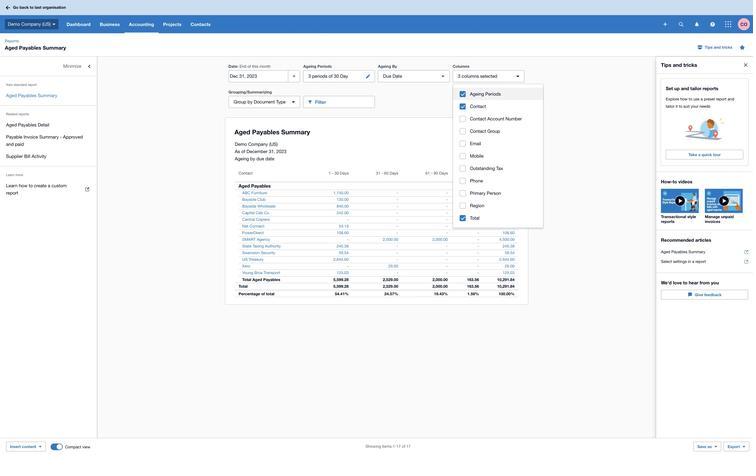 Task type: locate. For each thing, give the bounding box(es) containing it.
to for go back to last organisation
[[30, 5, 34, 10]]

demo down the 'go'
[[8, 21, 20, 27]]

1 horizontal spatial 54.13 link
[[502, 224, 519, 230]]

report inside select settings in a report link
[[696, 260, 707, 264]]

1 horizontal spatial 54.13
[[505, 224, 515, 229]]

bayside club
[[242, 198, 266, 202]]

1 horizontal spatial 29.00 link
[[502, 264, 519, 270]]

contact up aged payables
[[239, 171, 253, 176]]

contact inside contact group button
[[470, 129, 487, 134]]

payables up furniture
[[251, 183, 271, 189]]

columns inside button
[[495, 129, 514, 134]]

2 2,529.00 from the top
[[383, 284, 399, 289]]

125.03 link up 54.41%
[[333, 270, 353, 276]]

1 horizontal spatial date
[[393, 74, 402, 79]]

2 29.00 from the left
[[505, 264, 515, 269]]

reports up recommended
[[662, 219, 675, 224]]

aged payables summary link down xero standard report
[[0, 90, 97, 102]]

54.13 link down 242.00 link
[[335, 224, 353, 230]]

agency
[[257, 238, 270, 242]]

primary person button
[[453, 187, 544, 200]]

0 horizontal spatial aged payables summary link
[[0, 90, 97, 102]]

1,150.00 link
[[330, 190, 353, 196], [496, 190, 519, 196]]

3 left periods at top
[[309, 74, 311, 79]]

wholesale
[[257, 204, 276, 209]]

tailor left it
[[666, 104, 675, 109]]

custom
[[52, 183, 67, 189]]

and
[[714, 45, 721, 50], [673, 62, 683, 68], [682, 86, 690, 91], [728, 97, 735, 102], [6, 142, 14, 147]]

2 108.60 from the left
[[503, 231, 515, 235]]

3 for 3 columns selected
[[458, 74, 461, 79]]

(us) up '31,'
[[269, 142, 278, 147]]

108.60 link up 4,500.00
[[499, 230, 519, 236]]

contact account number button
[[453, 113, 544, 125]]

1 2,644.60 from the left
[[334, 258, 349, 262]]

1 vertical spatial tailor
[[666, 104, 675, 109]]

0 vertical spatial aged payables summary
[[6, 93, 57, 98]]

1
[[329, 171, 331, 176]]

state taxing authority
[[242, 244, 281, 249]]

29.00 down 2,500.00 link
[[389, 264, 399, 269]]

1 vertical spatial 2,000.00
[[433, 278, 448, 282]]

days inside button
[[439, 171, 448, 176]]

insert content
[[10, 445, 36, 450]]

ageing periods up more
[[470, 92, 501, 97]]

0 horizontal spatial demo
[[8, 21, 20, 27]]

percentage
[[239, 292, 260, 297]]

1 vertical spatial 5,599.28
[[334, 284, 349, 289]]

approved
[[63, 135, 83, 140]]

0 vertical spatial 10,291.84
[[498, 278, 515, 282]]

0 horizontal spatial 54.13
[[339, 224, 349, 229]]

powerdirect
[[242, 231, 264, 235]]

tax
[[497, 166, 503, 171]]

1 2,529.00 from the top
[[383, 278, 399, 282]]

5,599.28 for total aged payables
[[334, 278, 349, 282]]

0 vertical spatial reports
[[703, 86, 719, 91]]

ageing periods inside ageing periods button
[[470, 92, 501, 97]]

5,599.28 for total
[[334, 284, 349, 289]]

contact button inside report output element
[[235, 168, 306, 182]]

invoice
[[24, 135, 38, 140]]

date left end
[[229, 64, 238, 69]]

1 2,644.60 link from the left
[[330, 257, 353, 263]]

central
[[242, 218, 255, 222]]

2 days from the left
[[390, 171, 399, 176]]

108.60 link
[[333, 230, 353, 236], [499, 230, 519, 236]]

summary inside the payable invoice summary - approved and paid
[[39, 135, 59, 140]]

contact up 'reorder'
[[470, 116, 487, 122]]

dashboard
[[67, 22, 91, 27]]

to left create
[[29, 183, 33, 189]]

1 vertical spatial aged payables summary link
[[662, 248, 749, 257]]

(us) down go back to last organisation on the top left
[[42, 21, 51, 27]]

summary down aged payables detail "link"
[[39, 135, 59, 140]]

29.00 link down 4,500.00 link
[[502, 264, 519, 270]]

0 horizontal spatial 2,644.60
[[334, 258, 349, 262]]

videos
[[679, 179, 693, 185]]

by left due
[[250, 156, 255, 162]]

54.41%
[[335, 292, 349, 297]]

contact inside contact account number "button"
[[470, 116, 487, 122]]

phone
[[470, 179, 483, 184]]

59.54 link
[[335, 250, 353, 256], [502, 250, 519, 256]]

54.13 link
[[335, 224, 353, 230], [502, 224, 519, 230]]

use
[[694, 97, 700, 102]]

1 horizontal spatial days
[[390, 171, 399, 176]]

1 horizontal spatial aged payables summary
[[662, 250, 706, 255]]

contacts
[[191, 22, 211, 27]]

learn for learn how to create a custom report
[[6, 183, 18, 189]]

1 vertical spatial company
[[248, 142, 268, 147]]

tailor inside explore how to use a preset report and tailor it to suit your needs
[[666, 104, 675, 109]]

report inside learn how to create a custom report
[[6, 191, 18, 196]]

business
[[100, 22, 120, 27]]

selected
[[481, 74, 498, 79]]

learn down learn more
[[6, 183, 18, 189]]

30 right 1
[[335, 171, 339, 176]]

as
[[708, 445, 713, 450]]

1 vertical spatial columns
[[495, 129, 514, 134]]

0 horizontal spatial group
[[234, 99, 247, 105]]

130.00
[[337, 198, 349, 202]]

- link
[[393, 190, 402, 196], [443, 190, 452, 196], [474, 190, 483, 196], [393, 197, 402, 203], [443, 197, 452, 203], [474, 197, 483, 203], [393, 204, 402, 210], [443, 204, 452, 210], [474, 204, 483, 210], [393, 210, 402, 216], [443, 210, 452, 216], [474, 210, 483, 216], [344, 217, 353, 223], [393, 217, 402, 223], [443, 217, 452, 223], [393, 224, 402, 230], [443, 224, 452, 230], [474, 224, 483, 230], [393, 230, 402, 236], [443, 230, 452, 236], [474, 230, 483, 236], [344, 237, 353, 243], [474, 237, 483, 243], [393, 244, 402, 250], [443, 244, 452, 250], [474, 244, 483, 250], [393, 250, 402, 256], [443, 250, 452, 256], [474, 250, 483, 256], [393, 257, 402, 263], [443, 257, 452, 263], [474, 257, 483, 263], [344, 264, 353, 270], [443, 264, 452, 270], [474, 264, 483, 270], [393, 270, 402, 276], [443, 270, 452, 276], [474, 270, 483, 276]]

tricks up set up and tailor reports
[[684, 62, 698, 68]]

tips and tricks left remove from favorites icon
[[705, 45, 733, 50]]

1 horizontal spatial 2,644.60 link
[[496, 257, 519, 263]]

more
[[15, 173, 23, 177]]

- inside 61 - 90 days button
[[431, 171, 433, 176]]

how inside explore how to use a preset report and tailor it to suit your needs
[[681, 97, 688, 102]]

125.03 link up 100.00% at the right of page
[[499, 270, 519, 276]]

columns
[[453, 64, 470, 69]]

125.03 up 100.00% at the right of page
[[503, 271, 515, 275]]

days for 61 - 90 days
[[439, 171, 448, 176]]

0 horizontal spatial 59.54
[[339, 251, 349, 255]]

2 108.60 link from the left
[[499, 230, 519, 236]]

learn how to create a custom report
[[6, 183, 67, 196]]

1 horizontal spatial tips
[[705, 45, 713, 50]]

create
[[34, 183, 47, 189]]

how up suit
[[681, 97, 688, 102]]

1 108.60 from the left
[[337, 231, 349, 235]]

total down region
[[470, 216, 480, 221]]

periods up 3 periods of 30 day at the left
[[318, 64, 332, 69]]

0 vertical spatial date
[[229, 64, 238, 69]]

0 horizontal spatial tricks
[[684, 62, 698, 68]]

to
[[30, 5, 34, 10], [689, 97, 693, 102], [679, 104, 683, 109], [673, 179, 678, 185], [29, 183, 33, 189], [684, 280, 688, 286]]

aged down reports link in the left of the page
[[5, 45, 18, 51]]

10,291.84 for total
[[498, 284, 515, 289]]

(us) inside demo company (us) popup button
[[42, 21, 51, 27]]

reports up aged payables detail
[[18, 112, 29, 116]]

0 vertical spatial bayside
[[242, 198, 256, 202]]

0 vertical spatial how
[[681, 97, 688, 102]]

1 horizontal spatial columns
[[495, 129, 514, 134]]

of left this
[[248, 64, 251, 69]]

59.54
[[339, 251, 349, 255], [505, 251, 515, 255]]

to inside banner
[[30, 5, 34, 10]]

primary person
[[470, 191, 502, 196]]

ageing up more
[[470, 92, 485, 97]]

state taxing authority link
[[235, 244, 285, 250]]

1 horizontal spatial 108.60
[[503, 231, 515, 235]]

a right use
[[701, 97, 703, 102]]

how down more
[[19, 183, 27, 189]]

total
[[470, 216, 480, 221], [242, 278, 251, 282], [239, 284, 248, 289]]

0 vertical spatial tips and tricks
[[705, 45, 733, 50]]

1 245.38 from the left
[[337, 244, 349, 249]]

30 left day
[[334, 74, 339, 79]]

108.60 down 242.00 link
[[337, 231, 349, 235]]

ageing inside button
[[470, 92, 485, 97]]

xero inside report output element
[[242, 264, 250, 269]]

0 horizontal spatial 245.38
[[337, 244, 349, 249]]

0 vertical spatial 2,000.00
[[433, 238, 448, 242]]

1 horizontal spatial 1,150.00 link
[[496, 190, 519, 196]]

a right create
[[48, 183, 50, 189]]

0 horizontal spatial how
[[19, 183, 27, 189]]

1 horizontal spatial ageing periods
[[470, 92, 501, 97]]

0 horizontal spatial tailor
[[666, 104, 675, 109]]

manage unpaid invoices
[[706, 215, 735, 224]]

to left 'last'
[[30, 5, 34, 10]]

banner
[[0, 0, 754, 33]]

0 horizontal spatial company
[[21, 21, 41, 27]]

xero for xero standard report
[[6, 83, 13, 87]]

summary for rightmost aged payables summary link
[[689, 250, 706, 255]]

1 horizontal spatial (us)
[[269, 142, 278, 147]]

payables down reports link in the left of the page
[[19, 45, 41, 51]]

(us) inside demo company (us) as of december 31, 2023 ageing by due date
[[269, 142, 278, 147]]

ageing inside demo company (us) as of december 31, 2023 ageing by due date
[[235, 156, 249, 162]]

0 horizontal spatial 59.54 link
[[335, 250, 353, 256]]

2 vertical spatial 163.56
[[467, 284, 479, 289]]

contact button
[[453, 100, 544, 113], [235, 168, 306, 182]]

aged payables summary link down articles
[[662, 248, 749, 257]]

1,150.00 down phone button
[[500, 191, 515, 195]]

demo for demo company (us)
[[8, 21, 20, 27]]

tips and tricks
[[705, 45, 733, 50], [662, 62, 698, 68]]

tricks inside button
[[723, 45, 733, 50]]

and inside explore how to use a preset report and tailor it to suit your needs
[[728, 97, 735, 102]]

17 right 1-
[[407, 445, 411, 449]]

report
[[28, 83, 37, 87], [717, 97, 727, 102], [6, 191, 18, 196], [696, 260, 707, 264]]

3 2,000.00 from the top
[[433, 284, 448, 289]]

2,500.00
[[383, 238, 399, 242]]

1 horizontal spatial 17
[[407, 445, 411, 449]]

1 vertical spatial periods
[[486, 92, 501, 97]]

0 horizontal spatial svg image
[[52, 24, 55, 25]]

report right preset at the right top of the page
[[717, 97, 727, 102]]

ageing by
[[378, 64, 397, 69]]

0 horizontal spatial contact button
[[235, 168, 306, 182]]

2 3 from the left
[[458, 74, 461, 79]]

125.03 up 54.41%
[[337, 271, 349, 275]]

2 10,291.84 from the top
[[498, 284, 515, 289]]

1 horizontal spatial 245.38 link
[[499, 244, 519, 250]]

by down grouping/summarizing
[[248, 99, 253, 105]]

0 vertical spatial (us)
[[42, 21, 51, 27]]

0 horizontal spatial 29.00 link
[[385, 264, 402, 270]]

1 horizontal spatial tricks
[[723, 45, 733, 50]]

aged down standard
[[6, 93, 17, 98]]

1 vertical spatial demo
[[235, 142, 247, 147]]

1 29.00 from the left
[[389, 264, 399, 269]]

1 163.56 from the top
[[467, 218, 479, 222]]

and up 'up'
[[673, 62, 683, 68]]

29.00 link
[[385, 264, 402, 270], [502, 264, 519, 270]]

2 59.54 from the left
[[505, 251, 515, 255]]

1 vertical spatial by
[[250, 156, 255, 162]]

periods inside button
[[486, 92, 501, 97]]

-
[[60, 135, 62, 140], [332, 171, 334, 176], [382, 171, 383, 176], [431, 171, 433, 176], [397, 191, 399, 195], [447, 191, 448, 195], [478, 191, 479, 195], [397, 198, 399, 202], [447, 198, 448, 202], [478, 198, 479, 202], [397, 204, 399, 209], [447, 204, 448, 209], [478, 204, 479, 209], [397, 211, 399, 215], [447, 211, 448, 215], [478, 211, 479, 215], [347, 218, 349, 222], [397, 218, 399, 222], [447, 218, 448, 222], [397, 224, 399, 229], [447, 224, 448, 229], [478, 224, 479, 229], [397, 231, 399, 235], [447, 231, 448, 235], [478, 231, 479, 235], [347, 238, 349, 242], [478, 238, 479, 242], [397, 244, 399, 249], [447, 244, 448, 249], [478, 244, 479, 249], [397, 251, 399, 255], [447, 251, 448, 255], [478, 251, 479, 255], [397, 258, 399, 262], [447, 258, 448, 262], [478, 258, 479, 262], [347, 264, 349, 269], [447, 264, 448, 269], [478, 264, 479, 269], [397, 271, 399, 275], [447, 271, 448, 275], [478, 271, 479, 275]]

1 vertical spatial 2,529.00
[[383, 284, 399, 289]]

days inside 'button'
[[390, 171, 399, 176]]

aged down "related"
[[6, 122, 17, 128]]

organisation
[[43, 5, 66, 10]]

learn inside learn how to create a custom report
[[6, 183, 18, 189]]

2 59.54 link from the left
[[502, 250, 519, 256]]

1 horizontal spatial xero
[[242, 264, 250, 269]]

tricks left remove from favorites icon
[[723, 45, 733, 50]]

demo inside popup button
[[8, 21, 20, 27]]

number
[[506, 116, 522, 122]]

total up percentage
[[239, 284, 248, 289]]

3 inside button
[[309, 74, 311, 79]]

0 horizontal spatial 29.00
[[389, 264, 399, 269]]

due date
[[383, 74, 402, 79]]

2,000.00 for total aged payables
[[433, 278, 448, 282]]

2 54.13 link from the left
[[502, 224, 519, 230]]

0 horizontal spatial 125.03 link
[[333, 270, 353, 276]]

2 2,644.60 link from the left
[[496, 257, 519, 263]]

1 59.54 from the left
[[339, 251, 349, 255]]

0 vertical spatial ageing periods
[[303, 64, 332, 69]]

1 vertical spatial xero
[[242, 264, 250, 269]]

108.60 for first 108.60 link from the right
[[503, 231, 515, 235]]

1 horizontal spatial contact button
[[453, 100, 544, 113]]

1 horizontal spatial tips and tricks
[[705, 45, 733, 50]]

0 vertical spatial tailor
[[691, 86, 702, 91]]

1 245.38 link from the left
[[333, 244, 353, 250]]

3 days from the left
[[439, 171, 448, 176]]

aged inside reports aged payables summary
[[5, 45, 18, 51]]

1 17 from the left
[[397, 445, 401, 449]]

contact button up contact account number
[[453, 100, 544, 113]]

2 vertical spatial total
[[239, 284, 248, 289]]

of inside date : end of this month
[[248, 64, 251, 69]]

payables inside "link"
[[18, 122, 37, 128]]

1 horizontal spatial company
[[248, 142, 268, 147]]

1 vertical spatial total
[[242, 278, 251, 282]]

of left total
[[261, 292, 265, 297]]

1,150.00 link down phone button
[[496, 190, 519, 196]]

2 125.03 link from the left
[[499, 270, 519, 276]]

summary inside reports aged payables summary
[[43, 45, 66, 51]]

29.00 down 4,500.00 link
[[505, 264, 515, 269]]

xero link
[[235, 264, 254, 270]]

2 163.56 from the top
[[467, 278, 479, 282]]

capital cab co
[[242, 211, 269, 215]]

treasury
[[249, 258, 264, 262]]

by
[[393, 64, 397, 69]]

2 horizontal spatial days
[[439, 171, 448, 176]]

0 horizontal spatial periods
[[318, 64, 332, 69]]

aged up abc
[[239, 183, 250, 189]]

54.13 link up 4,500.00
[[502, 224, 519, 230]]

club
[[257, 198, 266, 202]]

demo for demo company (us) as of december 31, 2023 ageing by due date
[[235, 142, 247, 147]]

day
[[340, 74, 348, 79]]

demo inside demo company (us) as of december 31, 2023 ageing by due date
[[235, 142, 247, 147]]

0 horizontal spatial 17
[[397, 445, 401, 449]]

payables
[[19, 45, 41, 51], [18, 93, 37, 98], [18, 122, 37, 128], [251, 183, 271, 189], [672, 250, 688, 255], [263, 278, 280, 282]]

ageing periods up periods at top
[[303, 64, 332, 69]]

0 vertical spatial aged payables summary link
[[0, 90, 97, 102]]

and down payable
[[6, 142, 14, 147]]

1 5,599.28 from the top
[[334, 278, 349, 282]]

update button
[[501, 96, 525, 108]]

payable invoice summary - approved and paid link
[[0, 131, 97, 151]]

1 horizontal spatial 108.60 link
[[499, 230, 519, 236]]

company inside demo company (us) as of december 31, 2023 ageing by due date
[[248, 142, 268, 147]]

total inside button
[[470, 216, 480, 221]]

save as button
[[694, 442, 722, 452]]

go
[[13, 5, 18, 10]]

by inside popup button
[[248, 99, 253, 105]]

co
[[264, 211, 269, 215]]

1,150.00 up 130.00
[[334, 191, 349, 195]]

2 vertical spatial 2,000.00
[[433, 284, 448, 289]]

a inside explore how to use a preset report and tailor it to suit your needs
[[701, 97, 703, 102]]

insert content button
[[6, 442, 46, 452]]

reports up preset at the right top of the page
[[703, 86, 719, 91]]

2 horizontal spatial svg image
[[711, 22, 715, 27]]

2 learn from the top
[[6, 183, 18, 189]]

to right it
[[679, 104, 683, 109]]

quick
[[702, 152, 713, 157]]

aged payables summary up select settings in a report
[[662, 250, 706, 255]]

email button
[[453, 138, 544, 150]]

contact button down date
[[235, 168, 306, 182]]

bayside wholesale link
[[235, 204, 279, 210]]

1 vertical spatial contact button
[[235, 168, 306, 182]]

1 horizontal spatial how
[[681, 97, 688, 102]]

1 vertical spatial bayside
[[242, 204, 256, 209]]

tips inside button
[[705, 45, 713, 50]]

108.60 for 2nd 108.60 link from the right
[[337, 231, 349, 235]]

tailor up use
[[691, 86, 702, 91]]

banner containing co
[[0, 0, 754, 33]]

person
[[487, 191, 502, 196]]

3 down 'columns'
[[458, 74, 461, 79]]

0 horizontal spatial 108.60 link
[[333, 230, 353, 236]]

0 vertical spatial 5,599.28
[[334, 278, 349, 282]]

detail
[[38, 122, 49, 128]]

demo up as
[[235, 142, 247, 147]]

0 vertical spatial demo
[[8, 21, 20, 27]]

list box containing ageing periods
[[453, 84, 544, 228]]

17 right items
[[397, 445, 401, 449]]

to right love
[[684, 280, 688, 286]]

Report title field
[[233, 125, 456, 139]]

0 horizontal spatial 2,644.60 link
[[330, 257, 353, 263]]

0 vertical spatial 163.56
[[467, 218, 479, 222]]

1 3 from the left
[[309, 74, 311, 79]]

108.60 link down 242.00 link
[[333, 230, 353, 236]]

4,500.00 link
[[496, 237, 519, 243]]

29.00 link down 2,500.00 link
[[385, 264, 402, 270]]

central copiers link
[[235, 217, 273, 223]]

days right 1
[[340, 171, 349, 176]]

up
[[675, 86, 680, 91]]

older button
[[452, 168, 483, 182]]

1 horizontal spatial 59.54
[[505, 251, 515, 255]]

total down young
[[242, 278, 251, 282]]

2 bayside from the top
[[242, 204, 256, 209]]

1 horizontal spatial periods
[[486, 92, 501, 97]]

furniture
[[252, 191, 267, 195]]

summary up in
[[689, 250, 706, 255]]

svg image
[[679, 22, 684, 27], [711, 22, 715, 27], [52, 24, 55, 25]]

2 2,000.00 from the top
[[433, 278, 448, 282]]

2,644.60
[[334, 258, 349, 262], [500, 258, 515, 262]]

company down go back to last organisation link
[[21, 21, 41, 27]]

summary down minimize button
[[38, 93, 57, 98]]

840.00
[[337, 204, 349, 209]]

xero left standard
[[6, 83, 13, 87]]

2 5,599.28 from the top
[[334, 284, 349, 289]]

0 horizontal spatial 54.13 link
[[335, 224, 353, 230]]

3 163.56 from the top
[[467, 284, 479, 289]]

to left use
[[689, 97, 693, 102]]

of right periods at top
[[329, 74, 333, 79]]

days inside button
[[340, 171, 349, 176]]

24.57%
[[385, 292, 399, 297]]

how inside learn how to create a custom report
[[19, 183, 27, 189]]

1 learn from the top
[[6, 173, 15, 177]]

0 horizontal spatial 245.38 link
[[333, 244, 353, 250]]

125.03
[[337, 271, 349, 275], [503, 271, 515, 275]]

outstanding
[[470, 166, 495, 171]]

explore how to use a preset report and tailor it to suit your needs
[[666, 97, 735, 109]]

0 horizontal spatial 3
[[309, 74, 311, 79]]

0 horizontal spatial aged payables summary
[[6, 93, 57, 98]]

0 vertical spatial group
[[234, 99, 247, 105]]

type
[[276, 99, 286, 105]]

tips and tricks up 'up'
[[662, 62, 698, 68]]

0 vertical spatial company
[[21, 21, 41, 27]]

1 horizontal spatial 3
[[458, 74, 461, 79]]

0 vertical spatial periods
[[318, 64, 332, 69]]

demo company (us) button
[[0, 15, 62, 33]]

1 54.13 from the left
[[339, 224, 349, 229]]

1 10,291.84 from the top
[[498, 278, 515, 282]]

0 vertical spatial total
[[470, 216, 480, 221]]

columns down 'columns'
[[462, 74, 479, 79]]

minimize button
[[0, 60, 97, 72]]

2 245.38 link from the left
[[499, 244, 519, 250]]

0 vertical spatial xero
[[6, 83, 13, 87]]

1 vertical spatial tips and tricks
[[662, 62, 698, 68]]

xero down us
[[242, 264, 250, 269]]

to inside learn how to create a custom report
[[29, 183, 33, 189]]

ageing down as
[[235, 156, 249, 162]]

30 inside report output element
[[335, 171, 339, 176]]

1 vertical spatial 10,291.84
[[498, 284, 515, 289]]

list box
[[453, 84, 544, 228]]

1,150.00 link up 130.00
[[330, 190, 353, 196]]

1 days from the left
[[340, 171, 349, 176]]

1 bayside from the top
[[242, 198, 256, 202]]

summary up minimize button
[[43, 45, 66, 51]]

learn left more
[[6, 173, 15, 177]]

59.54 for 1st 59.54 link from left
[[339, 251, 349, 255]]

1 vertical spatial aged payables summary
[[662, 250, 706, 255]]

bayside up capital
[[242, 204, 256, 209]]

showing
[[366, 445, 381, 449]]

region
[[470, 203, 485, 209]]

2,000.00 for total
[[433, 284, 448, 289]]

to for learn how to create a custom report
[[29, 183, 33, 189]]

1 horizontal spatial 125.03 link
[[499, 270, 519, 276]]

invoices
[[706, 219, 721, 224]]

2 1,150.00 from the left
[[500, 191, 515, 195]]

group
[[453, 84, 544, 228]]

a inside learn how to create a custom report
[[48, 183, 50, 189]]

1,150.00
[[334, 191, 349, 195], [500, 191, 515, 195]]

3
[[309, 74, 311, 79], [458, 74, 461, 79]]

Select end date field
[[229, 71, 288, 82]]

108.60 up 4,500.00
[[503, 231, 515, 235]]

email
[[470, 141, 481, 146]]

periods up more
[[486, 92, 501, 97]]

1 vertical spatial how
[[19, 183, 27, 189]]

to for we'd love to hear from you
[[684, 280, 688, 286]]

245.38 link
[[333, 244, 353, 250], [499, 244, 519, 250]]

group containing ageing periods
[[453, 84, 544, 228]]

net connect
[[242, 224, 265, 229]]

columns down contact account number "button"
[[495, 129, 514, 134]]

svg image
[[6, 6, 10, 10], [726, 21, 732, 27], [695, 22, 699, 27], [664, 22, 668, 26]]

163.56 for total
[[467, 284, 479, 289]]

company inside popup button
[[21, 21, 41, 27]]

export
[[728, 445, 741, 450]]

0 horizontal spatial xero
[[6, 83, 13, 87]]

report output element
[[235, 168, 519, 298]]

xero for xero
[[242, 264, 250, 269]]



Task type: vqa. For each thing, say whether or not it's contained in the screenshot.


Task type: describe. For each thing, give the bounding box(es) containing it.
2 29.00 link from the left
[[502, 264, 519, 270]]

insert
[[10, 445, 21, 450]]

tips and tricks inside button
[[705, 45, 733, 50]]

december
[[247, 149, 268, 154]]

bill
[[24, 154, 30, 159]]

svg image inside go back to last organisation link
[[6, 6, 10, 10]]

ageing up periods at top
[[303, 64, 317, 69]]

summary for topmost aged payables summary link
[[38, 93, 57, 98]]

3 for 3 periods of 30 day
[[309, 74, 311, 79]]

reports inside transactional style reports
[[662, 219, 675, 224]]

back
[[20, 5, 29, 10]]

of right 1-
[[402, 445, 406, 449]]

standard
[[14, 83, 27, 87]]

aged inside "link"
[[6, 122, 17, 128]]

1 125.03 from the left
[[337, 271, 349, 275]]

supplier bill activity
[[6, 154, 46, 159]]

older
[[470, 171, 479, 176]]

- inside the 31 - 60 days 'button'
[[382, 171, 383, 176]]

2 17 from the left
[[407, 445, 411, 449]]

company for demo company (us)
[[21, 21, 41, 27]]

report right standard
[[28, 83, 37, 87]]

swanston security link
[[235, 250, 279, 256]]

1 125.03 link from the left
[[333, 270, 353, 276]]

you
[[712, 280, 720, 286]]

contact up contact account number
[[470, 104, 487, 109]]

of inside button
[[329, 74, 333, 79]]

company for demo company (us) as of december 31, 2023 ageing by due date
[[248, 142, 268, 147]]

1 horizontal spatial svg image
[[679, 22, 684, 27]]

of inside demo company (us) as of december 31, 2023 ageing by due date
[[242, 149, 245, 154]]

payables down transport
[[263, 278, 280, 282]]

filter
[[315, 99, 326, 105]]

demo company (us)
[[8, 21, 51, 27]]

hear
[[689, 280, 699, 286]]

svg image inside demo company (us) popup button
[[52, 24, 55, 25]]

242.00
[[337, 211, 349, 215]]

0 horizontal spatial tips and tricks
[[662, 62, 698, 68]]

aged up select
[[662, 250, 671, 255]]

showing items 1-17 of 17
[[366, 445, 411, 449]]

swanston security
[[242, 251, 275, 255]]

month
[[260, 64, 271, 69]]

(us) for demo company (us) as of december 31, 2023 ageing by due date
[[269, 142, 278, 147]]

authority
[[265, 244, 281, 249]]

payables down xero standard report
[[18, 93, 37, 98]]

xero standard report
[[6, 83, 37, 87]]

save
[[698, 445, 707, 450]]

163.56 for total aged payables
[[467, 278, 479, 282]]

filter button
[[303, 96, 375, 108]]

date
[[266, 156, 275, 162]]

bayside for bayside club
[[242, 198, 256, 202]]

and right 'up'
[[682, 86, 690, 91]]

how for explore
[[681, 97, 688, 102]]

and inside the payable invoice summary - approved and paid
[[6, 142, 14, 147]]

total
[[266, 292, 275, 297]]

2 horizontal spatial reports
[[703, 86, 719, 91]]

163.56 inside 163.56 link
[[467, 218, 479, 222]]

young bros transport
[[242, 271, 280, 275]]

1 29.00 link from the left
[[385, 264, 402, 270]]

payables inside reports aged payables summary
[[19, 45, 41, 51]]

0 horizontal spatial ageing periods
[[303, 64, 332, 69]]

- inside the payable invoice summary - approved and paid
[[60, 135, 62, 140]]

10,291.84 for total aged payables
[[498, 278, 515, 282]]

0 horizontal spatial reports
[[18, 112, 29, 116]]

90
[[434, 171, 438, 176]]

suit
[[684, 104, 690, 109]]

due
[[257, 156, 264, 162]]

days for 31 - 60 days
[[390, 171, 399, 176]]

date inside popup button
[[393, 74, 402, 79]]

ageing left by
[[378, 64, 391, 69]]

tips and tricks button
[[695, 42, 737, 52]]

document
[[254, 99, 275, 105]]

to left videos
[[673, 179, 678, 185]]

group by document type button
[[229, 96, 300, 108]]

tour
[[714, 152, 721, 157]]

view
[[82, 445, 90, 450]]

contact group button
[[453, 125, 544, 138]]

select settings in a report link
[[662, 257, 749, 267]]

1 108.60 link from the left
[[333, 230, 353, 236]]

60
[[384, 171, 389, 176]]

remove from favorites image
[[737, 41, 749, 53]]

to for explore how to use a preset report and tailor it to suit your needs
[[689, 97, 693, 102]]

supplier
[[6, 154, 23, 159]]

go back to last organisation
[[13, 5, 66, 10]]

31 - 60 days button
[[353, 168, 402, 182]]

compact
[[65, 445, 81, 450]]

1 1,150.00 link from the left
[[330, 190, 353, 196]]

date : end of this month
[[229, 64, 271, 69]]

2 125.03 from the left
[[503, 271, 515, 275]]

as
[[235, 149, 240, 154]]

(us) for demo company (us)
[[42, 21, 51, 27]]

accounting
[[129, 22, 154, 27]]

capital cab co link
[[235, 210, 273, 216]]

export button
[[724, 442, 750, 452]]

reorder columns button
[[465, 125, 519, 137]]

us
[[242, 258, 248, 262]]

contact account number
[[470, 116, 522, 122]]

2,529.00 for total
[[383, 284, 399, 289]]

1 54.13 link from the left
[[335, 224, 353, 230]]

1 1,150.00 from the left
[[334, 191, 349, 195]]

summary for payable invoice summary - approved and paid link
[[39, 135, 59, 140]]

columns for reorder
[[495, 129, 514, 134]]

0 horizontal spatial date
[[229, 64, 238, 69]]

list of convenience dates image
[[288, 70, 300, 82]]

your
[[691, 104, 699, 109]]

days for 1 - 30 days
[[340, 171, 349, 176]]

1 59.54 link from the left
[[335, 250, 353, 256]]

1 2,000.00 from the top
[[433, 238, 448, 242]]

young bros transport link
[[235, 270, 284, 276]]

0 vertical spatial contact button
[[453, 100, 544, 113]]

1 horizontal spatial aged payables summary link
[[662, 248, 749, 257]]

select settings in a report
[[662, 260, 707, 264]]

swanston
[[242, 251, 260, 255]]

smart
[[242, 238, 256, 242]]

explore
[[666, 97, 680, 102]]

projects button
[[159, 15, 186, 33]]

group inside popup button
[[234, 99, 247, 105]]

and inside button
[[714, 45, 721, 50]]

how for learn
[[19, 183, 27, 189]]

1 vertical spatial tips
[[662, 62, 672, 68]]

payable invoice summary - approved and paid
[[6, 135, 83, 147]]

more
[[483, 99, 494, 105]]

taxing
[[253, 244, 264, 249]]

payables up the settings
[[672, 250, 688, 255]]

select
[[662, 260, 673, 264]]

0 vertical spatial 30
[[334, 74, 339, 79]]

feedback
[[705, 293, 722, 298]]

130.00 link
[[333, 197, 353, 203]]

learn how to create a custom report link
[[0, 180, 97, 199]]

reports
[[5, 39, 19, 43]]

2 1,150.00 link from the left
[[496, 190, 519, 196]]

2 245.38 from the left
[[503, 244, 515, 249]]

a right in
[[693, 260, 695, 264]]

copiers
[[256, 218, 270, 222]]

columns for 3
[[462, 74, 479, 79]]

abc furniture link
[[235, 190, 271, 196]]

take a quick tour button
[[666, 150, 744, 160]]

31 - 60 days
[[376, 171, 399, 176]]

bayside wholesale
[[242, 204, 276, 209]]

reports link
[[2, 38, 21, 44]]

19.43%
[[434, 292, 448, 297]]

related reports
[[6, 112, 29, 116]]

learn for learn more
[[6, 173, 15, 177]]

we'd
[[662, 280, 672, 286]]

aged payables detail link
[[0, 119, 97, 131]]

by inside demo company (us) as of december 31, 2023 ageing by due date
[[250, 156, 255, 162]]

dashboard link
[[62, 15, 95, 33]]

contact inside report output element
[[239, 171, 253, 176]]

bayside for bayside wholesale
[[242, 204, 256, 209]]

report help panel close image
[[740, 59, 753, 71]]

59.54 for first 59.54 link from right
[[505, 251, 515, 255]]

242.00 link
[[333, 210, 353, 216]]

2 2,644.60 from the left
[[500, 258, 515, 262]]

aged down bros at the left bottom of page
[[252, 278, 262, 282]]

group inside button
[[488, 129, 501, 134]]

report inside explore how to use a preset report and tailor it to suit your needs
[[717, 97, 727, 102]]

1 - 30 days
[[329, 171, 349, 176]]

items
[[382, 445, 392, 449]]

- inside 1 - 30 days button
[[332, 171, 334, 176]]

a inside button
[[699, 152, 701, 157]]

save as
[[698, 445, 713, 450]]

total button
[[453, 212, 544, 225]]

take a quick tour
[[689, 152, 721, 157]]

2 54.13 from the left
[[505, 224, 515, 229]]

of inside report output element
[[261, 292, 265, 297]]

unpaid
[[722, 215, 735, 219]]

2,529.00 for total aged payables
[[383, 278, 399, 282]]

mobile
[[470, 154, 484, 159]]



